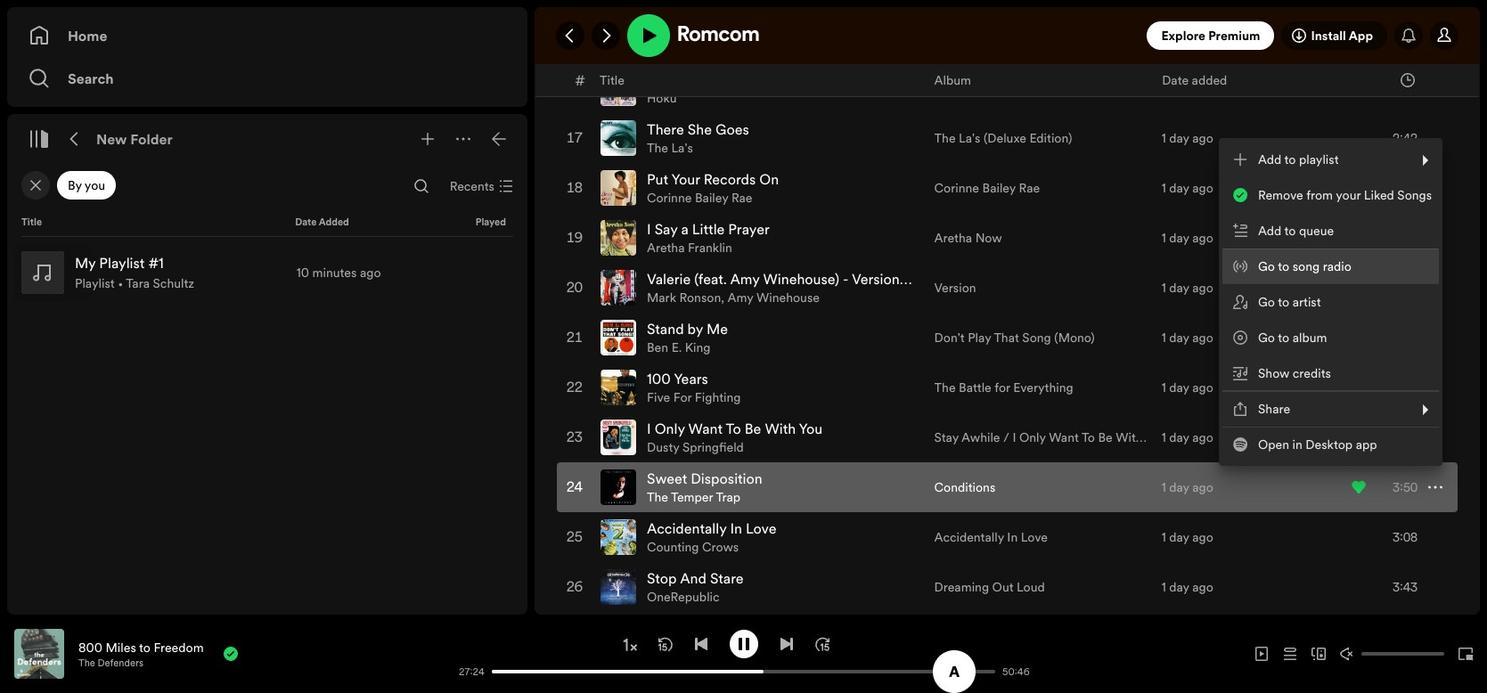 Task type: locate. For each thing, give the bounding box(es) containing it.
skip back 15 seconds image
[[658, 637, 672, 651]]

rae down edition)
[[1019, 179, 1040, 197]]

title
[[600, 71, 625, 89], [21, 216, 42, 229]]

day
[[697, 70, 722, 89]]

title right #
[[600, 71, 625, 89]]

10 1 day ago from the top
[[1162, 479, 1214, 496]]

menu
[[1219, 138, 1443, 466]]

bailey down the la's (deluxe edition)
[[983, 179, 1016, 197]]

2 1 from the top
[[1162, 79, 1166, 97]]

100
[[647, 369, 671, 389]]

the up perfect
[[647, 39, 668, 57]]

8 ago from the top
[[1193, 379, 1214, 397]]

remove from your liked songs button
[[1223, 177, 1439, 213]]

0 horizontal spatial date
[[295, 216, 317, 229]]

love inside accidentally in love counting crows
[[746, 519, 777, 538]]

0 horizontal spatial corinne
[[647, 189, 692, 207]]

dreams the cranberries
[[647, 20, 738, 57]]

1 for e.
[[1162, 329, 1166, 347]]

love right crows
[[746, 519, 777, 538]]

1
[[1162, 29, 1166, 47], [1162, 79, 1166, 97], [1162, 129, 1166, 147], [1162, 179, 1166, 197], [1162, 229, 1166, 247], [1162, 279, 1166, 297], [1162, 329, 1166, 347], [1162, 379, 1166, 397], [1162, 429, 1166, 446], [1162, 479, 1166, 496], [1162, 528, 1166, 546], [1162, 578, 1166, 596]]

accidentally in love
[[934, 528, 1048, 546]]

add down remove
[[1258, 222, 1282, 240]]

legally blonde link
[[934, 79, 1017, 97]]

player controls element
[[260, 630, 1038, 679]]

date inside # row
[[1162, 71, 1189, 89]]

love
[[746, 519, 777, 538], [1021, 528, 1048, 546]]

playlist • tara schultz
[[75, 274, 194, 292]]

#
[[575, 70, 585, 90]]

6 1 day ago from the top
[[1162, 279, 1214, 297]]

add up remove
[[1258, 151, 1282, 168]]

added
[[319, 216, 349, 229]]

pause image
[[737, 637, 751, 651]]

to inside add to playlist dropdown button
[[1285, 151, 1296, 168]]

0 vertical spatial date
[[1162, 71, 1189, 89]]

2 ago from the top
[[1193, 79, 1214, 97]]

11 1 day ago from the top
[[1162, 528, 1214, 546]]

1 day ago for prayer
[[1162, 229, 1214, 247]]

i for i say a little prayer
[[647, 219, 651, 239]]

0 horizontal spatial rae
[[732, 189, 753, 207]]

4:31
[[1393, 29, 1418, 47]]

11 ago from the top
[[1193, 528, 1214, 546]]

1 horizontal spatial corinne bailey rae link
[[934, 179, 1040, 197]]

1 vertical spatial date
[[295, 216, 317, 229]]

ago for e.
[[1193, 329, 1214, 347]]

10 ago from the top
[[1193, 479, 1214, 496]]

alge
[[805, 70, 835, 89]]

to inside go to song radio button
[[1278, 258, 1290, 275]]

to left playlist
[[1285, 151, 1296, 168]]

0 vertical spatial go
[[1258, 258, 1275, 275]]

go to album link
[[1223, 320, 1439, 356]]

dreams
[[647, 20, 696, 39]]

to inside the go to album link
[[1278, 329, 1290, 347]]

1 vertical spatial add
[[1258, 222, 1282, 240]]

corinne up the aretha now
[[934, 179, 979, 197]]

to right "miles" on the bottom left
[[139, 639, 151, 656]]

1 for corinne
[[1162, 179, 1166, 197]]

go for go to album
[[1258, 329, 1275, 347]]

0 vertical spatial i
[[647, 219, 651, 239]]

3 day from the top
[[1169, 129, 1189, 147]]

3 1 from the top
[[1162, 129, 1166, 147]]

6 ago from the top
[[1193, 279, 1214, 297]]

to inside go to artist link
[[1278, 293, 1290, 311]]

11 day from the top
[[1169, 528, 1189, 546]]

1 day ago for trap
[[1162, 479, 1214, 496]]

i left only
[[647, 419, 651, 438]]

in
[[1293, 436, 1303, 454]]

100 years link
[[647, 369, 708, 389]]

1 day ago inside sweet disposition row
[[1162, 479, 1214, 496]]

love up loud
[[1021, 528, 1048, 546]]

on
[[760, 169, 779, 189]]

2:42 cell
[[1352, 114, 1443, 162]]

search link
[[29, 61, 506, 96]]

by
[[688, 319, 703, 339]]

stop and stare link
[[647, 569, 744, 588]]

group containing playlist
[[14, 244, 520, 301]]

ben e. king link
[[647, 339, 711, 356]]

9 1 day ago from the top
[[1162, 429, 1214, 446]]

i for i only want to be with you
[[647, 419, 651, 438]]

0 horizontal spatial la's
[[671, 139, 693, 157]]

1 horizontal spatial title
[[600, 71, 625, 89]]

7 day from the top
[[1169, 329, 1189, 347]]

1 day ago for be
[[1162, 429, 1214, 446]]

the inside 800 miles to freedom the defenders
[[78, 656, 95, 670]]

go
[[1258, 258, 1275, 275], [1258, 293, 1275, 311], [1258, 329, 1275, 347]]

amy winehouse link
[[728, 289, 820, 307]]

ago for trap
[[1193, 479, 1214, 496]]

1 inside sweet disposition row
[[1162, 479, 1166, 496]]

5 day from the top
[[1169, 229, 1189, 247]]

now playing: 800 miles to freedom by the defenders footer
[[14, 629, 449, 679]]

8 1 from the top
[[1162, 379, 1166, 397]]

new
[[96, 129, 127, 149]]

7 1 from the top
[[1162, 329, 1166, 347]]

9 day from the top
[[1169, 429, 1189, 446]]

1 day ago for crows
[[1162, 528, 1214, 546]]

8 day from the top
[[1169, 379, 1189, 397]]

2 vertical spatial go
[[1258, 329, 1275, 347]]

(mono)
[[1055, 329, 1095, 347]]

that
[[994, 329, 1019, 347]]

5 ago from the top
[[1193, 229, 1214, 247]]

hoku link
[[647, 89, 677, 107]]

love for accidentally in love counting crows
[[746, 519, 777, 538]]

1 i from the top
[[647, 219, 651, 239]]

4 day from the top
[[1169, 179, 1189, 197]]

songs
[[1398, 186, 1432, 204]]

add to playlist button
[[1223, 142, 1439, 177]]

go up show
[[1258, 329, 1275, 347]]

temper
[[671, 488, 713, 506]]

4 1 day ago from the top
[[1162, 179, 1214, 197]]

i
[[647, 219, 651, 239], [647, 419, 651, 438]]

100 years five for fighting
[[647, 369, 741, 406]]

album
[[934, 71, 971, 89]]

the defenders link
[[78, 656, 143, 670]]

1 ago from the top
[[1193, 29, 1214, 47]]

6 1 from the top
[[1162, 279, 1166, 297]]

1 go from the top
[[1258, 258, 1275, 275]]

main element
[[7, 7, 528, 615]]

2 add from the top
[[1258, 222, 1282, 240]]

1 day ago for e.
[[1162, 329, 1214, 347]]

cell
[[572, 0, 586, 12], [601, 0, 763, 12], [934, 0, 978, 12], [1162, 0, 1214, 12], [1352, 0, 1443, 12], [601, 264, 920, 312], [1352, 314, 1443, 362], [1352, 414, 1443, 462], [572, 613, 586, 661], [601, 613, 745, 661], [934, 613, 1116, 661], [1162, 613, 1214, 661], [1352, 613, 1443, 661]]

loud
[[1017, 578, 1045, 596]]

3 ago from the top
[[1193, 129, 1214, 147]]

miles
[[106, 639, 136, 656]]

27:24
[[459, 665, 485, 679]]

day for e.
[[1169, 329, 1189, 347]]

1 1 day ago from the top
[[1162, 29, 1214, 47]]

everything
[[1014, 379, 1074, 397]]

1 day ago for corinne
[[1162, 179, 1214, 197]]

to inside add to queue button
[[1285, 222, 1296, 240]]

i only want to be with you cell
[[601, 414, 830, 462]]

bailey
[[983, 179, 1016, 197], [695, 189, 728, 207]]

volume off image
[[1340, 647, 1355, 661]]

the inside 'there she goes the la's'
[[647, 139, 668, 157]]

1 vertical spatial i
[[647, 419, 651, 438]]

1 day ago for lord
[[1162, 79, 1214, 97]]

show credits
[[1258, 364, 1331, 382]]

1 horizontal spatial date
[[1162, 71, 1189, 89]]

sweet
[[647, 469, 687, 488]]

3:50 cell
[[1352, 463, 1443, 512]]

0 horizontal spatial title
[[21, 216, 42, 229]]

install app
[[1311, 27, 1373, 45]]

10 day from the top
[[1169, 479, 1189, 496]]

12 1 from the top
[[1162, 578, 1166, 596]]

1 for la's
[[1162, 129, 1166, 147]]

to for song
[[1278, 258, 1290, 275]]

2 i from the top
[[647, 419, 651, 438]]

0 horizontal spatial love
[[746, 519, 777, 538]]

in down sweet disposition row
[[1007, 528, 1018, 546]]

the down legally
[[934, 129, 956, 147]]

ago inside sweet disposition row
[[1193, 479, 1214, 496]]

the left temper
[[647, 488, 668, 506]]

onerepublic
[[647, 588, 720, 606]]

1 for be
[[1162, 429, 1166, 446]]

7 ago from the top
[[1193, 329, 1214, 347]]

50:46
[[1003, 665, 1030, 679]]

date inside main element
[[295, 216, 317, 229]]

0 horizontal spatial aretha
[[647, 239, 685, 257]]

corinne bailey rae link up now
[[934, 179, 1040, 197]]

app
[[1356, 436, 1377, 454]]

1 vertical spatial go
[[1258, 293, 1275, 311]]

10 1 from the top
[[1162, 479, 1166, 496]]

2 go from the top
[[1258, 293, 1275, 311]]

3:50
[[1393, 479, 1418, 496]]

to left artist
[[1278, 293, 1290, 311]]

accidentally in love link down trap
[[647, 519, 777, 538]]

for
[[995, 379, 1010, 397]]

to for playlist
[[1285, 151, 1296, 168]]

date
[[1162, 71, 1189, 89], [295, 216, 317, 229]]

1 1 from the top
[[1162, 29, 1166, 47]]

accidentally down conditions
[[934, 528, 1004, 546]]

in down trap
[[730, 519, 742, 538]]

previous image
[[694, 637, 708, 651]]

2 day from the top
[[1169, 79, 1189, 97]]

sweet disposition cell
[[601, 463, 770, 512]]

next image
[[779, 637, 794, 651]]

1 horizontal spatial in
[[1007, 528, 1018, 546]]

0 horizontal spatial in
[[730, 519, 742, 538]]

explore premium
[[1162, 27, 1260, 45]]

aretha
[[934, 229, 972, 247], [647, 239, 685, 257]]

0 vertical spatial title
[[600, 71, 625, 89]]

By you checkbox
[[57, 171, 116, 200]]

11 1 from the top
[[1162, 528, 1166, 546]]

•
[[118, 274, 123, 292]]

day for corinne
[[1169, 179, 1189, 197]]

1 day ago
[[1162, 29, 1214, 47], [1162, 79, 1214, 97], [1162, 129, 1214, 147], [1162, 179, 1214, 197], [1162, 229, 1214, 247], [1162, 279, 1214, 297], [1162, 329, 1214, 347], [1162, 379, 1214, 397], [1162, 429, 1214, 446], [1162, 479, 1214, 496], [1162, 528, 1214, 546], [1162, 578, 1214, 596]]

4 1 from the top
[[1162, 179, 1166, 197]]

la's inside 'there she goes the la's'
[[671, 139, 693, 157]]

9 1 from the top
[[1162, 429, 1166, 446]]

add to playlist
[[1258, 151, 1339, 168]]

0 horizontal spatial accidentally
[[647, 519, 727, 538]]

show
[[1258, 364, 1290, 382]]

dreams link
[[647, 20, 696, 39]]

accidentally for accidentally in love
[[934, 528, 1004, 546]]

accidentally for accidentally in love counting crows
[[647, 519, 727, 538]]

group
[[14, 244, 520, 301]]

accidentally in love link up dreaming out loud
[[934, 528, 1048, 546]]

add inside button
[[1258, 222, 1282, 240]]

6 day from the top
[[1169, 279, 1189, 297]]

rae up prayer
[[732, 189, 753, 207]]

go inside button
[[1258, 258, 1275, 275]]

1 vertical spatial title
[[21, 216, 42, 229]]

i left say
[[647, 219, 651, 239]]

4 ago from the top
[[1193, 179, 1214, 197]]

amy
[[728, 289, 753, 307]]

to left "queue"
[[1285, 222, 1296, 240]]

0 horizontal spatial bailey
[[695, 189, 728, 207]]

go to song radio
[[1258, 258, 1352, 275]]

0 horizontal spatial accidentally in love link
[[647, 519, 777, 538]]

to left album
[[1278, 329, 1290, 347]]

3 1 day ago from the top
[[1162, 129, 1214, 147]]

add inside dropdown button
[[1258, 151, 1282, 168]]

title inside # row
[[600, 71, 625, 89]]

ago for fighting
[[1193, 379, 1214, 397]]

in for accidentally in love
[[1007, 528, 1018, 546]]

there she goes cell
[[601, 114, 756, 162]]

put your records on corinne bailey rae
[[647, 169, 779, 207]]

menu containing add to playlist
[[1219, 138, 1443, 466]]

1 horizontal spatial accidentally
[[934, 528, 1004, 546]]

title inside main element
[[21, 216, 42, 229]]

rae
[[1019, 179, 1040, 197], [732, 189, 753, 207]]

title down clear filters icon
[[21, 216, 42, 229]]

the up put
[[647, 139, 668, 157]]

corinne bailey rae link up i say a little prayer link
[[647, 189, 753, 207]]

ago for lord
[[1193, 79, 1214, 97]]

the left "defenders"
[[78, 656, 95, 670]]

to left song
[[1278, 258, 1290, 275]]

1 horizontal spatial bailey
[[983, 179, 1016, 197]]

show credits button
[[1223, 356, 1439, 391]]

1 for prayer
[[1162, 229, 1166, 247]]

recents
[[450, 177, 495, 195]]

accidentally inside accidentally in love counting crows
[[647, 519, 727, 538]]

day for lord
[[1169, 79, 1189, 97]]

lord
[[772, 70, 802, 89]]

3 go from the top
[[1258, 329, 1275, 347]]

ago
[[1193, 29, 1214, 47], [1193, 79, 1214, 97], [1193, 129, 1214, 147], [1193, 179, 1214, 197], [1193, 229, 1214, 247], [1193, 279, 1214, 297], [1193, 329, 1214, 347], [1193, 379, 1214, 397], [1193, 429, 1214, 446], [1193, 479, 1214, 496], [1193, 528, 1214, 546], [1193, 578, 1214, 596]]

bailey up little
[[695, 189, 728, 207]]

i only want to be with you link
[[647, 419, 823, 438]]

add to queue
[[1258, 222, 1334, 240]]

9 ago from the top
[[1193, 429, 1214, 446]]

5 1 day ago from the top
[[1162, 229, 1214, 247]]

corinne up say
[[647, 189, 692, 207]]

corinne inside put your records on corinne bailey rae
[[647, 189, 692, 207]]

what's new image
[[1402, 29, 1416, 43]]

1 add from the top
[[1258, 151, 1282, 168]]

the inside sweet disposition the temper trap
[[647, 488, 668, 506]]

i inside i only want to be with you dusty springfield
[[647, 419, 651, 438]]

day inside sweet disposition row
[[1169, 479, 1189, 496]]

date for date added
[[1162, 71, 1189, 89]]

2 1 day ago from the top
[[1162, 79, 1214, 97]]

legally
[[934, 79, 974, 97]]

go left song
[[1258, 258, 1275, 275]]

1 horizontal spatial love
[[1021, 528, 1048, 546]]

0 vertical spatial add
[[1258, 151, 1282, 168]]

i inside i say a little prayer aretha franklin
[[647, 219, 651, 239]]

8 1 day ago from the top
[[1162, 379, 1214, 397]]

day
[[1169, 29, 1189, 47], [1169, 79, 1189, 97], [1169, 129, 1189, 147], [1169, 179, 1189, 197], [1169, 229, 1189, 247], [1169, 279, 1189, 297], [1169, 329, 1189, 347], [1169, 379, 1189, 397], [1169, 429, 1189, 446], [1169, 479, 1189, 496], [1169, 528, 1189, 546], [1169, 578, 1189, 596]]

stop and stare onerepublic
[[647, 569, 744, 606]]

connect to a device image
[[1312, 647, 1326, 661]]

years
[[674, 369, 708, 389]]

in inside accidentally in love counting crows
[[730, 519, 742, 538]]

desktop
[[1306, 436, 1353, 454]]

1 horizontal spatial rae
[[1019, 179, 1040, 197]]

records
[[704, 169, 756, 189]]

go left artist
[[1258, 293, 1275, 311]]

12 day from the top
[[1169, 578, 1189, 596]]

ago for corinne
[[1193, 179, 1214, 197]]

7 1 day ago from the top
[[1162, 329, 1214, 347]]

ago for prayer
[[1193, 229, 1214, 247]]

5 1 from the top
[[1162, 229, 1166, 247]]

ronson
[[680, 289, 721, 307]]

None search field
[[407, 172, 436, 201]]

accidentally down temper
[[647, 519, 727, 538]]



Task type: vqa. For each thing, say whether or not it's contained in the screenshot.


Task type: describe. For each thing, give the bounding box(es) containing it.
change speed image
[[621, 636, 639, 654]]

prayer
[[728, 219, 770, 239]]

want
[[689, 419, 723, 438]]

add to queue button
[[1223, 213, 1439, 249]]

day for fighting
[[1169, 379, 1189, 397]]

aretha inside i say a little prayer aretha franklin
[[647, 239, 685, 257]]

to for artist
[[1278, 293, 1290, 311]]

to for queue
[[1285, 222, 1296, 240]]

4:04
[[1393, 379, 1418, 397]]

open
[[1258, 436, 1290, 454]]

add for add to queue
[[1258, 222, 1282, 240]]

by you
[[68, 176, 105, 194]]

sweet disposition the temper trap
[[647, 469, 763, 506]]

none search field inside main element
[[407, 172, 436, 201]]

stand by me cell
[[601, 314, 735, 362]]

top bar and user menu element
[[535, 7, 1480, 64]]

i say a little prayer link
[[647, 219, 770, 239]]

bailey inside put your records on corinne bailey rae
[[695, 189, 728, 207]]

little
[[692, 219, 725, 239]]

album
[[1293, 329, 1327, 347]]

# row
[[557, 64, 1458, 96]]

perfect day - chris lord alge mix cell
[[601, 64, 870, 112]]

open in desktop app
[[1258, 436, 1377, 454]]

100 years cell
[[601, 364, 748, 412]]

freedom
[[154, 639, 204, 656]]

1 horizontal spatial corinne
[[934, 179, 979, 197]]

dreaming out loud link
[[934, 578, 1045, 596]]

out
[[992, 578, 1014, 596]]

crows
[[702, 538, 739, 556]]

3:26
[[1393, 79, 1418, 97]]

12 ago from the top
[[1193, 578, 1214, 596]]

aretha now link
[[934, 229, 1002, 247]]

ben
[[647, 339, 668, 356]]

go forward image
[[599, 29, 613, 43]]

legally blonde
[[934, 79, 1017, 97]]

your
[[671, 169, 700, 189]]

corinne bailey rae
[[934, 179, 1040, 197]]

3:08
[[1393, 528, 1418, 546]]

go for go to song radio
[[1258, 258, 1275, 275]]

sweet disposition link
[[647, 469, 763, 488]]

1 horizontal spatial aretha
[[934, 229, 972, 247]]

1 horizontal spatial la's
[[959, 129, 981, 147]]

ago for crows
[[1193, 528, 1214, 546]]

played
[[476, 216, 506, 229]]

search
[[68, 69, 114, 88]]

1 for lord
[[1162, 79, 1166, 97]]

date for date added
[[295, 216, 317, 229]]

1 for crows
[[1162, 528, 1166, 546]]

go back image
[[563, 29, 577, 43]]

stare
[[710, 569, 744, 588]]

sweet disposition row
[[557, 463, 1458, 512]]

1 day ago for la's
[[1162, 129, 1214, 147]]

0 horizontal spatial corinne bailey rae link
[[647, 189, 753, 207]]

the la's (deluxe edition) link
[[934, 129, 1072, 147]]

winehouse
[[757, 289, 820, 307]]

the inside dreams the cranberries
[[647, 39, 668, 57]]

the left "battle"
[[934, 379, 956, 397]]

mark
[[647, 289, 676, 307]]

blonde
[[977, 79, 1017, 97]]

1 for fighting
[[1162, 379, 1166, 397]]

search in your library image
[[414, 179, 428, 193]]

clear filters image
[[29, 178, 43, 192]]

home link
[[29, 18, 506, 53]]

counting
[[647, 538, 699, 556]]

play
[[968, 329, 991, 347]]

the temper trap link
[[647, 488, 741, 506]]

now
[[976, 229, 1002, 247]]

radio
[[1323, 258, 1352, 275]]

-
[[725, 70, 731, 89]]

accidentally in love counting crows
[[647, 519, 777, 556]]

there
[[647, 119, 684, 139]]

1 day ago for fighting
[[1162, 379, 1214, 397]]

say
[[655, 219, 678, 239]]

song
[[1022, 329, 1051, 347]]

1 day from the top
[[1169, 29, 1189, 47]]

liked
[[1364, 186, 1394, 204]]

there she goes link
[[647, 119, 749, 139]]

go for go to artist
[[1258, 293, 1275, 311]]

king
[[685, 339, 711, 356]]

onerepublic link
[[647, 588, 720, 606]]

stop and stare cell
[[601, 563, 751, 611]]

defenders
[[98, 656, 143, 670]]

you
[[799, 419, 823, 438]]

to inside 800 miles to freedom the defenders
[[139, 639, 151, 656]]

open in desktop app button
[[1223, 427, 1439, 463]]

in for accidentally in love counting crows
[[730, 519, 742, 538]]

cell containing mark ronson
[[601, 264, 920, 312]]

day for trap
[[1169, 479, 1189, 496]]

800
[[78, 639, 102, 656]]

perfect
[[647, 70, 693, 89]]

duration element
[[1401, 73, 1415, 87]]

five for fighting link
[[647, 389, 741, 406]]

remove
[[1258, 186, 1304, 204]]

perfect day - chris lord alge mix hoku
[[647, 70, 862, 107]]

i say a little prayer cell
[[601, 214, 777, 262]]

put your records on cell
[[601, 164, 786, 212]]

premium
[[1209, 27, 1260, 45]]

with
[[765, 419, 796, 438]]

perfect day - chris lord alge mix link
[[647, 70, 862, 89]]

go to artist link
[[1223, 284, 1439, 320]]

the battle for everything
[[934, 379, 1074, 397]]

1 horizontal spatial accidentally in love link
[[934, 528, 1048, 546]]

five
[[647, 389, 670, 406]]

stop
[[647, 569, 677, 588]]

only
[[655, 419, 685, 438]]

love for accidentally in love
[[1021, 528, 1048, 546]]

group inside main element
[[14, 244, 520, 301]]

don't play that song (mono) link
[[934, 329, 1095, 347]]

day for crows
[[1169, 528, 1189, 546]]

1 for trap
[[1162, 479, 1166, 496]]

don't play that song (mono)
[[934, 329, 1095, 347]]

to for album
[[1278, 329, 1290, 347]]

rae inside put your records on corinne bailey rae
[[732, 189, 753, 207]]

add for add to playlist
[[1258, 151, 1282, 168]]

version
[[934, 279, 976, 297]]

800 miles to freedom link
[[78, 639, 204, 656]]

to
[[726, 419, 741, 438]]

now playing view image
[[42, 637, 56, 651]]

trap
[[716, 488, 741, 506]]

she
[[688, 119, 712, 139]]

by
[[68, 176, 82, 194]]

12 1 day ago from the top
[[1162, 578, 1214, 596]]

# column header
[[575, 64, 585, 95]]

day for la's
[[1169, 129, 1189, 147]]

800 miles to freedom the defenders
[[78, 639, 204, 670]]

i say a little prayer aretha franklin
[[647, 219, 770, 257]]

goes
[[716, 119, 749, 139]]

song
[[1293, 258, 1320, 275]]

credits
[[1293, 364, 1331, 382]]

hoku
[[647, 89, 677, 107]]

added
[[1192, 71, 1227, 89]]

the la's link
[[647, 139, 693, 157]]

artist
[[1293, 293, 1321, 311]]

3:36
[[1393, 229, 1418, 247]]

new folder
[[96, 129, 173, 149]]

ago for be
[[1193, 429, 1214, 446]]

skip forward 15 seconds image
[[815, 637, 829, 651]]

me
[[707, 319, 728, 339]]

ago for la's
[[1193, 129, 1214, 147]]

day for be
[[1169, 429, 1189, 446]]

disposition
[[691, 469, 763, 488]]

day for prayer
[[1169, 229, 1189, 247]]

for
[[673, 389, 692, 406]]

duration image
[[1401, 73, 1415, 87]]

Recents, List view field
[[436, 172, 524, 201]]

accidentally in love cell
[[601, 513, 784, 561]]

dreams cell
[[601, 14, 745, 62]]



